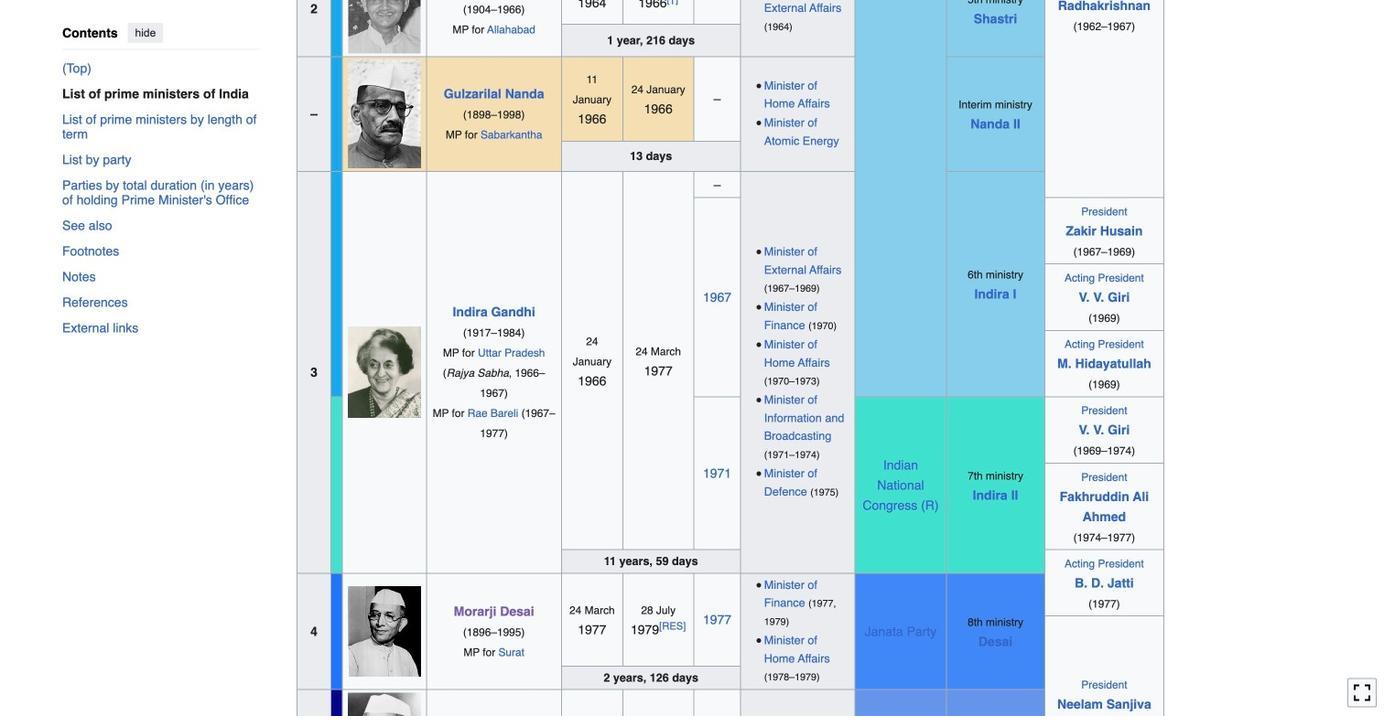 Task type: describe. For each thing, give the bounding box(es) containing it.
fullscreen image
[[1353, 684, 1371, 703]]



Task type: vqa. For each thing, say whether or not it's contained in the screenshot.
fullScreen 'icon'
yes



